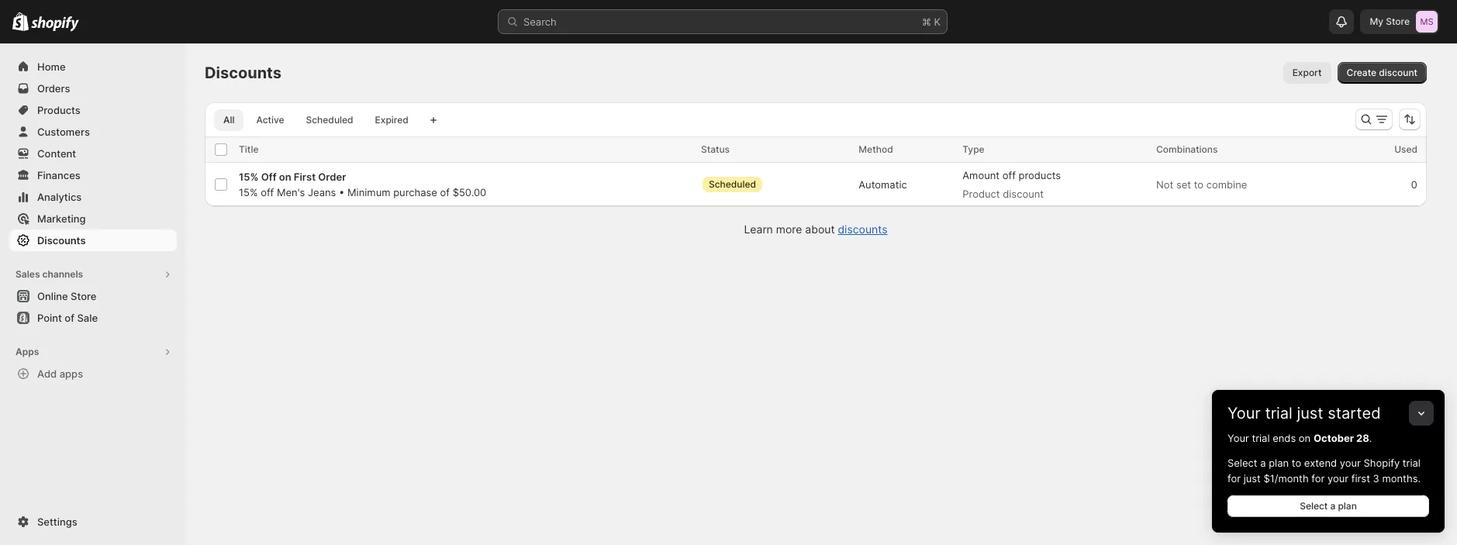 Task type: describe. For each thing, give the bounding box(es) containing it.
sales channels button
[[9, 264, 177, 285]]

store for my store
[[1386, 16, 1410, 27]]

28
[[1356, 432, 1369, 444]]

set
[[1176, 178, 1191, 191]]

on inside your trial just started element
[[1299, 432, 1311, 444]]

export
[[1292, 67, 1322, 78]]

your trial just started button
[[1212, 390, 1445, 423]]

select a plan to extend your shopify trial for just $1/month for your first 3 months.
[[1227, 457, 1421, 485]]

k
[[934, 16, 941, 28]]

used
[[1394, 143, 1417, 155]]

discount inside button
[[1379, 67, 1417, 78]]

used button
[[1394, 142, 1433, 157]]

create discount
[[1347, 67, 1417, 78]]

add
[[37, 368, 57, 380]]

⌘ k
[[922, 16, 941, 28]]

search
[[523, 16, 557, 28]]

orders link
[[9, 78, 177, 99]]

first
[[294, 171, 316, 183]]

online store link
[[9, 285, 177, 307]]

expired
[[375, 114, 408, 126]]

trial for just
[[1265, 404, 1293, 423]]

trial for ends
[[1252, 432, 1270, 444]]

men's
[[277, 186, 305, 199]]

not
[[1156, 178, 1173, 191]]

add apps
[[37, 368, 83, 380]]

shopify image
[[12, 12, 29, 31]]

•
[[339, 186, 345, 199]]

select a plan
[[1300, 500, 1357, 512]]

product
[[963, 188, 1000, 200]]

point of sale link
[[9, 307, 177, 329]]

ends
[[1273, 432, 1296, 444]]

just inside select a plan to extend your shopify trial for just $1/month for your first 3 months.
[[1243, 472, 1261, 485]]

$1/month
[[1263, 472, 1309, 485]]

your for your trial ends on october 28 .
[[1227, 432, 1249, 444]]

apps
[[59, 368, 83, 380]]

sale
[[77, 312, 98, 324]]

analytics
[[37, 191, 82, 203]]

select a plan link
[[1227, 495, 1429, 517]]

point
[[37, 312, 62, 324]]

1 vertical spatial your
[[1327, 472, 1349, 485]]

your trial just started element
[[1212, 430, 1445, 533]]

online store button
[[0, 285, 186, 307]]

active link
[[247, 109, 294, 131]]

shopify image
[[31, 16, 79, 32]]

products
[[1018, 169, 1061, 181]]

just inside 'dropdown button'
[[1297, 404, 1323, 423]]

0 vertical spatial to
[[1194, 178, 1204, 191]]

create discount button
[[1337, 62, 1427, 84]]

0
[[1411, 178, 1417, 191]]

your for your trial just started
[[1227, 404, 1261, 423]]

settings
[[37, 516, 77, 528]]

my store image
[[1416, 11, 1438, 33]]

finances link
[[9, 164, 177, 186]]

trial inside select a plan to extend your shopify trial for just $1/month for your first 3 months.
[[1403, 457, 1421, 469]]

minimum
[[347, 186, 390, 199]]

of inside button
[[65, 312, 74, 324]]

extend
[[1304, 457, 1337, 469]]

apps
[[16, 346, 39, 357]]

content
[[37, 147, 76, 160]]

purchase
[[393, 186, 437, 199]]

my
[[1370, 16, 1383, 27]]

first
[[1351, 472, 1370, 485]]

home
[[37, 60, 66, 73]]

all button
[[214, 109, 244, 131]]

discounts
[[838, 223, 887, 236]]

3
[[1373, 472, 1379, 485]]

started
[[1328, 404, 1381, 423]]

jeans
[[308, 186, 336, 199]]

not set to combine
[[1156, 178, 1247, 191]]

add apps button
[[9, 363, 177, 385]]

about
[[805, 223, 835, 236]]

off inside 15% off on first order 15% off men's jeans • minimum purchase of $50.00
[[261, 186, 274, 199]]

tab list containing all
[[211, 109, 421, 131]]

amount off products product discount
[[963, 169, 1061, 200]]

0 vertical spatial your
[[1340, 457, 1361, 469]]

apps button
[[9, 341, 177, 363]]

products link
[[9, 99, 177, 121]]

point of sale button
[[0, 307, 186, 329]]



Task type: locate. For each thing, give the bounding box(es) containing it.
discounts up all
[[205, 64, 281, 82]]

1 horizontal spatial discount
[[1379, 67, 1417, 78]]

1 horizontal spatial on
[[1299, 432, 1311, 444]]

learn
[[744, 223, 773, 236]]

0 vertical spatial your
[[1227, 404, 1261, 423]]

off down off
[[261, 186, 274, 199]]

1 horizontal spatial for
[[1311, 472, 1325, 485]]

discount inside amount off products product discount
[[1003, 188, 1044, 200]]

on right ends
[[1299, 432, 1311, 444]]

1 for from the left
[[1227, 472, 1241, 485]]

store up sale
[[71, 290, 96, 302]]

trial up ends
[[1265, 404, 1293, 423]]

0 horizontal spatial scheduled
[[306, 114, 353, 126]]

1 horizontal spatial to
[[1292, 457, 1301, 469]]

of left sale
[[65, 312, 74, 324]]

0 vertical spatial discounts
[[205, 64, 281, 82]]

0 vertical spatial trial
[[1265, 404, 1293, 423]]

⌘
[[922, 16, 931, 28]]

customers
[[37, 126, 90, 138]]

combinations
[[1156, 143, 1218, 155]]

your up your trial ends on october 28 .
[[1227, 404, 1261, 423]]

select down select a plan to extend your shopify trial for just $1/month for your first 3 months.
[[1300, 500, 1328, 512]]

0 horizontal spatial on
[[279, 171, 291, 183]]

scheduled down status
[[709, 178, 756, 190]]

a up $1/month
[[1260, 457, 1266, 469]]

scheduled button
[[701, 169, 779, 200]]

your
[[1340, 457, 1361, 469], [1327, 472, 1349, 485]]

0 vertical spatial discount
[[1379, 67, 1417, 78]]

0 horizontal spatial a
[[1260, 457, 1266, 469]]

online
[[37, 290, 68, 302]]

on right off
[[279, 171, 291, 183]]

1 vertical spatial just
[[1243, 472, 1261, 485]]

1 horizontal spatial just
[[1297, 404, 1323, 423]]

select for select a plan
[[1300, 500, 1328, 512]]

2 15% from the top
[[239, 186, 258, 199]]

15% left men's
[[239, 186, 258, 199]]

store inside 'link'
[[71, 290, 96, 302]]

your left the first
[[1327, 472, 1349, 485]]

store
[[1386, 16, 1410, 27], [71, 290, 96, 302]]

your up the first
[[1340, 457, 1361, 469]]

combine
[[1206, 178, 1247, 191]]

1 vertical spatial scheduled
[[709, 178, 756, 190]]

1 horizontal spatial off
[[1002, 169, 1016, 181]]

finances
[[37, 169, 80, 181]]

1 vertical spatial select
[[1300, 500, 1328, 512]]

scheduled inside dropdown button
[[709, 178, 756, 190]]

0 horizontal spatial store
[[71, 290, 96, 302]]

marketing link
[[9, 208, 177, 230]]

a down select a plan to extend your shopify trial for just $1/month for your first 3 months.
[[1330, 500, 1335, 512]]

plan for select a plan to extend your shopify trial for just $1/month for your first 3 months.
[[1269, 457, 1289, 469]]

1 horizontal spatial of
[[440, 186, 450, 199]]

1 vertical spatial 15%
[[239, 186, 258, 199]]

0 horizontal spatial select
[[1227, 457, 1257, 469]]

to
[[1194, 178, 1204, 191], [1292, 457, 1301, 469]]

0 vertical spatial store
[[1386, 16, 1410, 27]]

of inside 15% off on first order 15% off men's jeans • minimum purchase of $50.00
[[440, 186, 450, 199]]

2 your from the top
[[1227, 432, 1249, 444]]

scheduled link
[[297, 109, 363, 131]]

for
[[1227, 472, 1241, 485], [1311, 472, 1325, 485]]

your left ends
[[1227, 432, 1249, 444]]

to right "set"
[[1194, 178, 1204, 191]]

on inside 15% off on first order 15% off men's jeans • minimum purchase of $50.00
[[279, 171, 291, 183]]

plan
[[1269, 457, 1289, 469], [1338, 500, 1357, 512]]

0 horizontal spatial just
[[1243, 472, 1261, 485]]

a inside select a plan to extend your shopify trial for just $1/month for your first 3 months.
[[1260, 457, 1266, 469]]

0 horizontal spatial plan
[[1269, 457, 1289, 469]]

sales channels
[[16, 268, 83, 280]]

discounts
[[205, 64, 281, 82], [37, 234, 86, 247]]

1 horizontal spatial scheduled
[[709, 178, 756, 190]]

order
[[318, 171, 346, 183]]

0 vertical spatial on
[[279, 171, 291, 183]]

15%
[[239, 171, 259, 183], [239, 186, 258, 199]]

settings link
[[9, 511, 177, 533]]

plan inside select a plan to extend your shopify trial for just $1/month for your first 3 months.
[[1269, 457, 1289, 469]]

1 vertical spatial store
[[71, 290, 96, 302]]

a for select a plan to extend your shopify trial for just $1/month for your first 3 months.
[[1260, 457, 1266, 469]]

1 vertical spatial to
[[1292, 457, 1301, 469]]

2 vertical spatial trial
[[1403, 457, 1421, 469]]

trial left ends
[[1252, 432, 1270, 444]]

just left $1/month
[[1243, 472, 1261, 485]]

discount down products
[[1003, 188, 1044, 200]]

0 vertical spatial of
[[440, 186, 450, 199]]

customers link
[[9, 121, 177, 143]]

channels
[[42, 268, 83, 280]]

plan for select a plan
[[1338, 500, 1357, 512]]

1 vertical spatial of
[[65, 312, 74, 324]]

2 for from the left
[[1311, 472, 1325, 485]]

amount
[[963, 169, 1000, 181]]

select inside select a plan to extend your shopify trial for just $1/month for your first 3 months.
[[1227, 457, 1257, 469]]

store for online store
[[71, 290, 96, 302]]

more
[[776, 223, 802, 236]]

15% left off
[[239, 171, 259, 183]]

point of sale
[[37, 312, 98, 324]]

title
[[239, 143, 259, 155]]

sales
[[16, 268, 40, 280]]

discounts link
[[9, 230, 177, 251]]

0 horizontal spatial discounts
[[37, 234, 86, 247]]

0 vertical spatial plan
[[1269, 457, 1289, 469]]

shopify
[[1364, 457, 1400, 469]]

all
[[223, 114, 234, 126]]

1 horizontal spatial select
[[1300, 500, 1328, 512]]

just up your trial ends on october 28 .
[[1297, 404, 1323, 423]]

home link
[[9, 56, 177, 78]]

a for select a plan
[[1330, 500, 1335, 512]]

1 horizontal spatial discounts
[[205, 64, 281, 82]]

1 horizontal spatial plan
[[1338, 500, 1357, 512]]

$50.00
[[453, 186, 486, 199]]

automatic
[[859, 178, 907, 191]]

my store
[[1370, 16, 1410, 27]]

1 vertical spatial plan
[[1338, 500, 1357, 512]]

to up $1/month
[[1292, 457, 1301, 469]]

0 horizontal spatial discount
[[1003, 188, 1044, 200]]

select for select a plan to extend your shopify trial for just $1/month for your first 3 months.
[[1227, 457, 1257, 469]]

title button
[[239, 142, 274, 157]]

for down extend
[[1311, 472, 1325, 485]]

0 horizontal spatial off
[[261, 186, 274, 199]]

store right my
[[1386, 16, 1410, 27]]

0 horizontal spatial of
[[65, 312, 74, 324]]

0 horizontal spatial for
[[1227, 472, 1241, 485]]

1 vertical spatial on
[[1299, 432, 1311, 444]]

trial inside 'dropdown button'
[[1265, 404, 1293, 423]]

0 vertical spatial 15%
[[239, 171, 259, 183]]

1 your from the top
[[1227, 404, 1261, 423]]

type
[[963, 143, 984, 155]]

your inside 'dropdown button'
[[1227, 404, 1261, 423]]

analytics link
[[9, 186, 177, 208]]

0 horizontal spatial to
[[1194, 178, 1204, 191]]

expired link
[[366, 109, 418, 131]]

marketing
[[37, 212, 86, 225]]

for left $1/month
[[1227, 472, 1241, 485]]

0 vertical spatial just
[[1297, 404, 1323, 423]]

october
[[1313, 432, 1354, 444]]

create
[[1347, 67, 1376, 78]]

1 vertical spatial discounts
[[37, 234, 86, 247]]

select
[[1227, 457, 1257, 469], [1300, 500, 1328, 512]]

of left $50.00
[[440, 186, 450, 199]]

orders
[[37, 82, 70, 95]]

1 vertical spatial discount
[[1003, 188, 1044, 200]]

select inside select a plan link
[[1300, 500, 1328, 512]]

export button
[[1283, 62, 1331, 84]]

discounts link
[[838, 223, 887, 236]]

your trial ends on october 28 .
[[1227, 432, 1372, 444]]

plan up $1/month
[[1269, 457, 1289, 469]]

scheduled
[[306, 114, 353, 126], [709, 178, 756, 190]]

discounts down marketing
[[37, 234, 86, 247]]

1 vertical spatial your
[[1227, 432, 1249, 444]]

0 vertical spatial scheduled
[[306, 114, 353, 126]]

months.
[[1382, 472, 1421, 485]]

your trial just started
[[1227, 404, 1381, 423]]

a
[[1260, 457, 1266, 469], [1330, 500, 1335, 512]]

scheduled up the order
[[306, 114, 353, 126]]

trial up months. at the bottom of page
[[1403, 457, 1421, 469]]

1 horizontal spatial a
[[1330, 500, 1335, 512]]

online store
[[37, 290, 96, 302]]

discount
[[1379, 67, 1417, 78], [1003, 188, 1044, 200]]

select down your trial ends on october 28 .
[[1227, 457, 1257, 469]]

content link
[[9, 143, 177, 164]]

.
[[1369, 432, 1372, 444]]

1 15% from the top
[[239, 171, 259, 183]]

15% off on first order 15% off men's jeans • minimum purchase of $50.00
[[239, 171, 486, 199]]

discount right create
[[1379, 67, 1417, 78]]

plan down the first
[[1338, 500, 1357, 512]]

active
[[256, 114, 284, 126]]

tab list
[[211, 109, 421, 131]]

1 horizontal spatial store
[[1386, 16, 1410, 27]]

products
[[37, 104, 80, 116]]

1 vertical spatial a
[[1330, 500, 1335, 512]]

0 vertical spatial select
[[1227, 457, 1257, 469]]

learn more about discounts
[[744, 223, 887, 236]]

1 vertical spatial off
[[261, 186, 274, 199]]

method
[[859, 143, 893, 155]]

trial
[[1265, 404, 1293, 423], [1252, 432, 1270, 444], [1403, 457, 1421, 469]]

to inside select a plan to extend your shopify trial for just $1/month for your first 3 months.
[[1292, 457, 1301, 469]]

off
[[261, 171, 276, 183]]

off right "amount"
[[1002, 169, 1016, 181]]

on
[[279, 171, 291, 183], [1299, 432, 1311, 444]]

off inside amount off products product discount
[[1002, 169, 1016, 181]]

1 vertical spatial trial
[[1252, 432, 1270, 444]]

0 vertical spatial off
[[1002, 169, 1016, 181]]

0 vertical spatial a
[[1260, 457, 1266, 469]]



Task type: vqa. For each thing, say whether or not it's contained in the screenshot.
PRODUCT
yes



